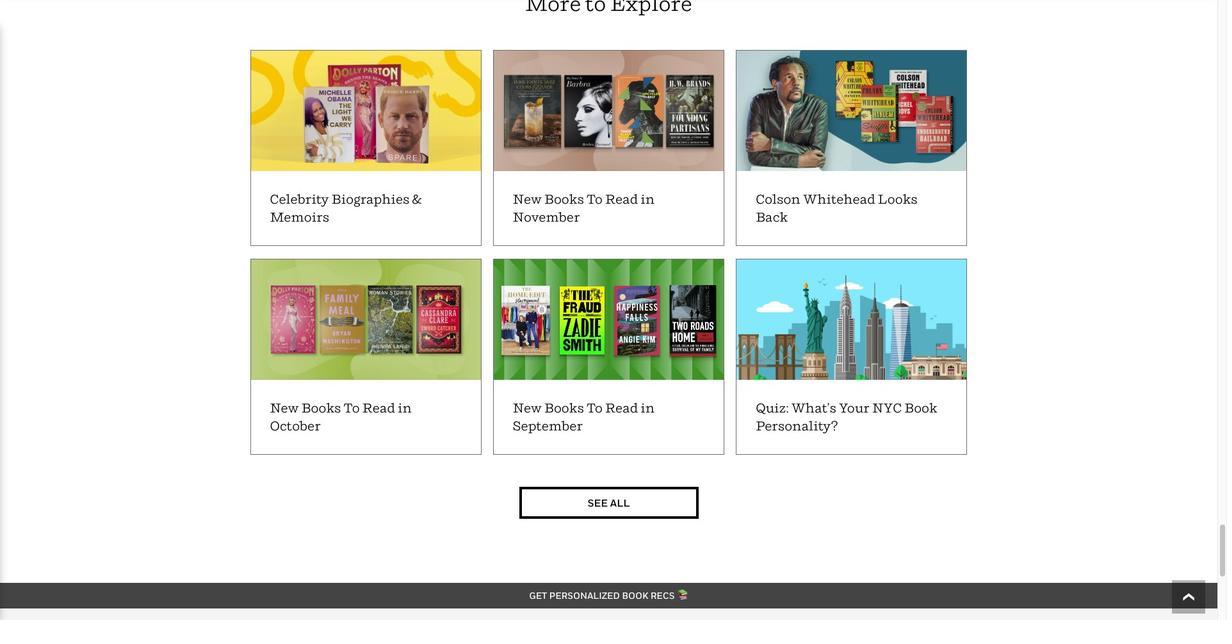 Task type: vqa. For each thing, say whether or not it's contained in the screenshot.
by James Dashner
no



Task type: describe. For each thing, give the bounding box(es) containing it.
personalized
[[550, 590, 620, 601]]

quiz: what's your nyc book personality? link
[[729, 259, 968, 455]]

in for new books to read in october
[[398, 400, 412, 416]]

read for new books to read in october
[[362, 400, 395, 416]]

memoirs
[[270, 210, 329, 225]]

colson whitehead looks back
[[756, 192, 918, 225]]

personality?
[[756, 418, 838, 434]]

colson whitehead looks back link
[[729, 50, 968, 246]]

book
[[905, 400, 938, 416]]

book
[[622, 590, 649, 601]]

see all button
[[519, 487, 699, 519]]

november
[[513, 210, 580, 225]]

new books to read in october
[[270, 400, 412, 434]]

quiz: what's your nyc book personality?
[[756, 400, 938, 434]]

your
[[839, 400, 870, 416]]

&
[[412, 192, 422, 207]]

september
[[513, 418, 583, 434]]

new for new books to read in november
[[513, 192, 542, 207]]

quiz:
[[756, 400, 789, 416]]

see all
[[588, 496, 630, 509]]

celebrity biographies & memoirs
[[270, 192, 422, 225]]

new for new books to read in september
[[513, 400, 542, 416]]

whitehead
[[804, 192, 876, 207]]

celebrity biographies & memoirs link
[[243, 50, 482, 246]]



Task type: locate. For each thing, give the bounding box(es) containing it.
new up november
[[513, 192, 542, 207]]

to for november
[[587, 192, 603, 207]]

read for new books to read in september
[[606, 400, 638, 416]]

read inside new books to read in november
[[606, 192, 638, 207]]

celebrity
[[270, 192, 329, 207]]

get personalized book recs 📚
[[529, 590, 689, 601]]

in for new books to read in september
[[641, 400, 655, 416]]

looks
[[878, 192, 918, 207]]

new inside new books to read in september
[[513, 400, 542, 416]]

new
[[513, 192, 542, 207], [270, 400, 299, 416], [513, 400, 542, 416]]

back
[[756, 210, 788, 225]]

new books to read in november link
[[486, 50, 725, 246]]

books for october
[[302, 400, 341, 416]]

books for november
[[545, 192, 584, 207]]

new books to read in september
[[513, 400, 655, 434]]

books
[[545, 192, 584, 207], [302, 400, 341, 416], [545, 400, 584, 416]]

new books to read in november
[[513, 192, 655, 225]]

books inside new books to read in september
[[545, 400, 584, 416]]

in for new books to read in november
[[641, 192, 655, 207]]

to inside new books to read in september
[[587, 400, 603, 416]]

new inside the new books to read in october
[[270, 400, 299, 416]]

october
[[270, 418, 321, 434]]

get
[[529, 590, 547, 601]]

new inside new books to read in november
[[513, 192, 542, 207]]

get personalized book recs 📚 link
[[529, 590, 689, 601]]

books up september
[[545, 400, 584, 416]]

see
[[588, 496, 608, 509]]

biographies
[[332, 192, 410, 207]]

read
[[606, 192, 638, 207], [362, 400, 395, 416], [606, 400, 638, 416]]

read inside new books to read in september
[[606, 400, 638, 416]]

books inside the new books to read in october
[[302, 400, 341, 416]]

📚
[[677, 590, 689, 601]]

books inside new books to read in november
[[545, 192, 584, 207]]

read inside the new books to read in october
[[362, 400, 395, 416]]

to inside the new books to read in october
[[344, 400, 360, 416]]

all
[[611, 496, 630, 509]]

recs
[[651, 590, 675, 601]]

see all link
[[250, 487, 968, 519]]

to for october
[[344, 400, 360, 416]]

books for september
[[545, 400, 584, 416]]

new up october
[[270, 400, 299, 416]]

to for september
[[587, 400, 603, 416]]

what's
[[792, 400, 837, 416]]

to inside new books to read in november
[[587, 192, 603, 207]]

in
[[641, 192, 655, 207], [398, 400, 412, 416], [641, 400, 655, 416]]

to
[[587, 192, 603, 207], [344, 400, 360, 416], [587, 400, 603, 416]]

books up october
[[302, 400, 341, 416]]

new books to read in september link
[[486, 259, 725, 455]]

books up november
[[545, 192, 584, 207]]

new up september
[[513, 400, 542, 416]]

in inside new books to read in november
[[641, 192, 655, 207]]

nyc
[[873, 400, 902, 416]]

colson
[[756, 192, 801, 207]]

new books to read in october link
[[243, 259, 482, 455]]

read for new books to read in november
[[606, 192, 638, 207]]

in inside the new books to read in october
[[398, 400, 412, 416]]

in inside new books to read in september
[[641, 400, 655, 416]]

new for new books to read in october
[[270, 400, 299, 416]]



